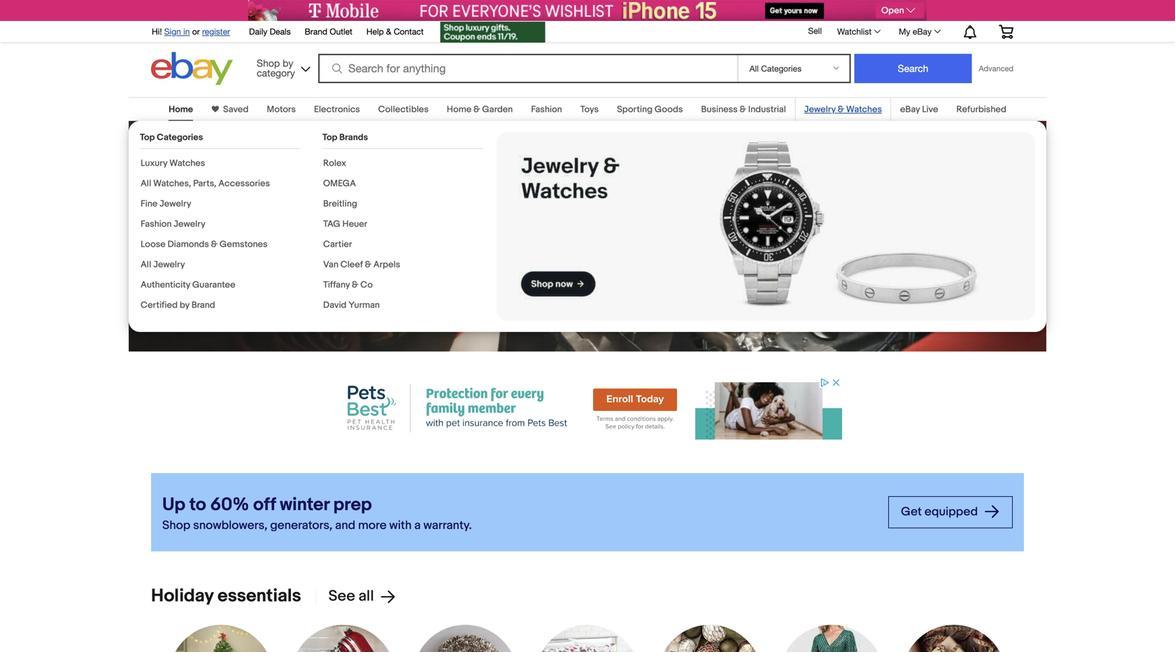 Task type: describe. For each thing, give the bounding box(es) containing it.
see
[[329, 588, 355, 606]]

mounts.
[[194, 219, 241, 234]]

yurman
[[349, 300, 380, 311]]

live
[[923, 104, 939, 115]]

fine
[[141, 199, 158, 210]]

refurbished
[[957, 104, 1007, 115]]

electronics link
[[314, 104, 360, 115]]

watchlist
[[838, 27, 872, 36]]

authenticity guarantee
[[141, 280, 236, 291]]

jewelry for all jewelry
[[153, 260, 185, 270]]

breitling link
[[323, 199, 358, 210]]

jewelry for fine jewelry
[[160, 199, 191, 210]]

shop by category banner
[[144, 17, 1025, 89]]

get equipped
[[901, 505, 981, 520]]

by for brand
[[180, 300, 190, 311]]

all
[[359, 588, 374, 606]]

shop by category button
[[251, 52, 314, 82]]

deals
[[270, 27, 291, 36]]

60%
[[210, 495, 249, 517]]

advanced
[[979, 64, 1014, 73]]

ride
[[281, 132, 330, 165]]

van cleef & arpels link
[[323, 260, 400, 270]]

business
[[702, 104, 738, 115]]

prep
[[333, 495, 372, 517]]

or
[[192, 27, 200, 36]]

get
[[901, 505, 922, 520]]

up
[[162, 495, 186, 517]]

sporting goods link
[[617, 104, 683, 115]]

help
[[367, 27, 384, 36]]

top for top categories
[[140, 132, 155, 143]]

& for business
[[740, 104, 747, 115]]

authenticity
[[141, 280, 190, 291]]

help & contact link
[[367, 24, 424, 40]]

fashion for fashion jewelry
[[141, 219, 172, 230]]

loose diamonds & gemstones
[[141, 239, 268, 250]]

equipped
[[925, 505, 979, 520]]

home for home & garden
[[447, 104, 472, 115]]

fashion jewelry link
[[141, 219, 206, 230]]

toys link
[[581, 104, 599, 115]]

top categories element
[[140, 132, 300, 321]]

and for winter
[[335, 519, 356, 534]]

sell
[[809, 26, 822, 36]]

daily deals link
[[249, 24, 291, 40]]

jewelry & watches - shop now image
[[497, 132, 1036, 321]]

authenticity guarantee link
[[141, 280, 236, 291]]

holiday
[[151, 586, 214, 608]]

my ebay
[[899, 27, 932, 36]]

shop by category
[[257, 57, 295, 79]]

category
[[257, 67, 295, 79]]

in
[[183, 27, 190, 36]]

watches,
[[153, 178, 191, 189]]

none submit inside shop by category banner
[[855, 54, 972, 83]]

engines,
[[205, 203, 255, 219]]

& for tiffany
[[352, 280, 359, 291]]

home & garden
[[447, 104, 513, 115]]

see all link
[[315, 588, 397, 606]]

home for home
[[169, 104, 193, 115]]

get equipped link
[[889, 497, 1013, 529]]

jewelry & watches link
[[805, 104, 883, 115]]

now
[[195, 259, 217, 274]]

& for help
[[386, 27, 392, 36]]

saved
[[223, 104, 249, 115]]

and for smoothly
[[348, 203, 370, 219]]

sell link
[[802, 26, 829, 36]]

david yurman
[[323, 300, 380, 311]]

all for all jewelry
[[141, 260, 151, 270]]

daily
[[249, 27, 268, 36]]

collectibles link
[[378, 104, 429, 115]]

guarantee
[[192, 280, 236, 291]]

& for jewelry
[[838, 104, 845, 115]]

toys
[[581, 104, 599, 115]]

running
[[151, 165, 245, 198]]

tag
[[323, 219, 341, 230]]

holiday essentials link
[[151, 586, 301, 608]]

david
[[323, 300, 347, 311]]

your
[[221, 132, 275, 165]]

account navigation
[[144, 17, 1025, 44]]

winter
[[280, 495, 329, 517]]

1 horizontal spatial watches
[[847, 104, 883, 115]]

all watches, parts, accessories link
[[141, 178, 270, 189]]

daily deals
[[249, 27, 291, 36]]

parts,
[[193, 178, 217, 189]]

all for all watches, parts, accessories
[[141, 178, 151, 189]]

cartier link
[[323, 239, 352, 250]]

breitling
[[323, 199, 358, 210]]

categories
[[157, 132, 203, 143]]

shop inside up to 60% off winter prep shop snowblowers, generators, and more with a warranty.
[[162, 519, 191, 534]]

rolex link
[[323, 158, 346, 169]]

hi!
[[152, 27, 162, 36]]

accessories
[[219, 178, 270, 189]]

brand inside top categories element
[[192, 300, 215, 311]]

up to 60% off winter prep link
[[162, 494, 878, 518]]

motors
[[267, 104, 296, 115]]

keep your ride running smoothly main content
[[0, 89, 1176, 653]]

sporting
[[617, 104, 653, 115]]

top categories
[[140, 132, 203, 143]]

cartier
[[323, 239, 352, 250]]

cylinder
[[258, 203, 304, 219]]



Task type: locate. For each thing, give the bounding box(es) containing it.
shop up authenticity guarantee link
[[164, 259, 192, 274]]

watches up the watches,
[[170, 158, 205, 169]]

home up categories
[[169, 104, 193, 115]]

and up the heuer
[[348, 203, 370, 219]]

jewelry down discover
[[174, 219, 206, 230]]

top for top brands
[[323, 132, 338, 143]]

luxury watches link
[[141, 158, 205, 169]]

ebay inside keep your ride running smoothly main content
[[901, 104, 921, 115]]

motors link
[[267, 104, 296, 115]]

brands
[[340, 132, 368, 143]]

certified by brand
[[141, 300, 215, 311]]

0 horizontal spatial brand
[[192, 300, 215, 311]]

shop inside shop by category
[[257, 57, 280, 69]]

fashion left toys link
[[531, 104, 562, 115]]

cleef
[[341, 260, 363, 270]]

jewelry & watches
[[805, 104, 883, 115]]

and inside up to 60% off winter prep shop snowblowers, generators, and more with a warranty.
[[335, 519, 356, 534]]

up to 60% off winter prep shop snowblowers, generators, and more with a warranty.
[[162, 495, 472, 534]]

by for category
[[283, 57, 294, 69]]

and
[[348, 203, 370, 219], [335, 519, 356, 534]]

jewelry up the fashion jewelry
[[160, 199, 191, 210]]

ebay left the live
[[901, 104, 921, 115]]

david yurman link
[[323, 300, 380, 311]]

tag heuer
[[323, 219, 368, 230]]

all
[[141, 178, 151, 189], [141, 260, 151, 270]]

holiday essentials
[[151, 586, 301, 608]]

ebay inside account navigation
[[913, 27, 932, 36]]

see all
[[329, 588, 374, 606]]

0 vertical spatial fashion
[[531, 104, 562, 115]]

register
[[202, 27, 230, 36]]

my
[[899, 27, 911, 36]]

0 vertical spatial shop
[[257, 57, 280, 69]]

get the coupon image
[[441, 22, 546, 43]]

certified
[[141, 300, 178, 311]]

ebay right my
[[913, 27, 932, 36]]

my ebay link
[[892, 23, 948, 40]]

brand left outlet
[[305, 27, 328, 36]]

shop for shop now
[[164, 259, 192, 274]]

fashion link
[[531, 104, 562, 115]]

brand outlet
[[305, 27, 353, 36]]

1 top from the left
[[140, 132, 155, 143]]

Search for anything text field
[[321, 55, 735, 82]]

home & garden link
[[447, 104, 513, 115]]

by down authenticity guarantee link
[[180, 300, 190, 311]]

0 horizontal spatial watches
[[170, 158, 205, 169]]

fashion
[[531, 104, 562, 115], [141, 219, 172, 230]]

tag heuer link
[[323, 219, 368, 230]]

garden
[[482, 104, 513, 115]]

by down deals
[[283, 57, 294, 69]]

0 horizontal spatial fashion
[[141, 219, 172, 230]]

1 horizontal spatial by
[[283, 57, 294, 69]]

2 home from the left
[[447, 104, 472, 115]]

electronics
[[314, 104, 360, 115]]

1 vertical spatial brand
[[192, 300, 215, 311]]

1 vertical spatial all
[[141, 260, 151, 270]]

fashion jewelry
[[141, 219, 206, 230]]

2 all from the top
[[141, 260, 151, 270]]

by inside shop by category
[[283, 57, 294, 69]]

jewelry right industrial
[[805, 104, 836, 115]]

0 horizontal spatial home
[[169, 104, 193, 115]]

2 top from the left
[[323, 132, 338, 143]]

keep
[[151, 132, 215, 165]]

all down the loose
[[141, 260, 151, 270]]

snowblowers,
[[193, 519, 268, 534]]

1 vertical spatial advertisement region
[[333, 377, 843, 440]]

jewelry
[[805, 104, 836, 115], [160, 199, 191, 210], [174, 219, 206, 230], [153, 260, 185, 270]]

0 vertical spatial by
[[283, 57, 294, 69]]

top brands element
[[323, 132, 483, 321]]

shop for shop by category
[[257, 57, 280, 69]]

heads,
[[307, 203, 345, 219]]

by inside top categories element
[[180, 300, 190, 311]]

brand outlet link
[[305, 24, 353, 40]]

1 vertical spatial and
[[335, 519, 356, 534]]

sign
[[164, 27, 181, 36]]

open button
[[876, 3, 925, 18]]

co
[[361, 280, 373, 291]]

& for home
[[474, 104, 480, 115]]

luxury
[[141, 158, 167, 169]]

1 horizontal spatial top
[[323, 132, 338, 143]]

omega link
[[323, 178, 356, 189]]

saved link
[[219, 104, 249, 115]]

all jewelry link
[[141, 260, 185, 270]]

1 horizontal spatial home
[[447, 104, 472, 115]]

sporting goods
[[617, 104, 683, 115]]

shop now
[[164, 259, 220, 274]]

warranty.
[[424, 519, 472, 534]]

a
[[415, 519, 421, 534]]

your shopping cart image
[[999, 25, 1015, 39]]

1 horizontal spatial brand
[[305, 27, 328, 36]]

fashion up the loose
[[141, 219, 172, 230]]

&
[[386, 27, 392, 36], [474, 104, 480, 115], [740, 104, 747, 115], [838, 104, 845, 115], [211, 239, 218, 250], [365, 260, 372, 270], [352, 280, 359, 291]]

None submit
[[855, 54, 972, 83]]

with
[[390, 519, 412, 534]]

shop down "up"
[[162, 519, 191, 534]]

essentials
[[218, 586, 301, 608]]

ebay live link
[[901, 104, 939, 115]]

fashion inside top categories element
[[141, 219, 172, 230]]

0 vertical spatial all
[[141, 178, 151, 189]]

discover
[[151, 203, 202, 219]]

brand inside account navigation
[[305, 27, 328, 36]]

outlet
[[330, 27, 353, 36]]

to
[[190, 495, 206, 517]]

omega
[[323, 178, 356, 189]]

brand down guarantee
[[192, 300, 215, 311]]

top left brands
[[323, 132, 338, 143]]

watches left ebay live link on the top of the page
[[847, 104, 883, 115]]

0 vertical spatial advertisement region
[[248, 0, 927, 21]]

1 vertical spatial ebay
[[901, 104, 921, 115]]

loose
[[141, 239, 166, 250]]

engine
[[151, 219, 191, 234]]

1 vertical spatial by
[[180, 300, 190, 311]]

top
[[140, 132, 155, 143], [323, 132, 338, 143]]

0 horizontal spatial by
[[180, 300, 190, 311]]

1 vertical spatial fashion
[[141, 219, 172, 230]]

advertisement region
[[248, 0, 927, 21], [333, 377, 843, 440]]

contact
[[394, 27, 424, 36]]

0 vertical spatial ebay
[[913, 27, 932, 36]]

jewelry for fashion jewelry
[[174, 219, 206, 230]]

1 vertical spatial shop
[[164, 259, 192, 274]]

all up fine
[[141, 178, 151, 189]]

advertisement region inside keep your ride running smoothly main content
[[333, 377, 843, 440]]

refurbished link
[[957, 104, 1007, 115]]

heuer
[[343, 219, 368, 230]]

all watches, parts, accessories
[[141, 178, 270, 189]]

and down prep
[[335, 519, 356, 534]]

business & industrial
[[702, 104, 786, 115]]

0 vertical spatial watches
[[847, 104, 883, 115]]

fine jewelry
[[141, 199, 191, 210]]

smoothly
[[251, 165, 366, 198]]

& inside top categories element
[[211, 239, 218, 250]]

1 horizontal spatial fashion
[[531, 104, 562, 115]]

1 home from the left
[[169, 104, 193, 115]]

0 vertical spatial brand
[[305, 27, 328, 36]]

more
[[358, 519, 387, 534]]

& inside account navigation
[[386, 27, 392, 36]]

jewelry up authenticity
[[153, 260, 185, 270]]

0 horizontal spatial top
[[140, 132, 155, 143]]

advanced link
[[972, 55, 1021, 83]]

top up luxury
[[140, 132, 155, 143]]

and inside 'keep your ride running smoothly discover engines, cylinder heads, and engine mounts.'
[[348, 203, 370, 219]]

generators,
[[270, 519, 333, 534]]

1 vertical spatial watches
[[170, 158, 205, 169]]

home left garden at left top
[[447, 104, 472, 115]]

1 all from the top
[[141, 178, 151, 189]]

0 vertical spatial and
[[348, 203, 370, 219]]

ebay live
[[901, 104, 939, 115]]

certified by brand link
[[141, 300, 215, 311]]

fashion for fashion link
[[531, 104, 562, 115]]

2 vertical spatial shop
[[162, 519, 191, 534]]

open
[[882, 5, 905, 16]]

arpels
[[374, 260, 400, 270]]

watches inside top categories element
[[170, 158, 205, 169]]

business & industrial link
[[702, 104, 786, 115]]

keep your ride running smoothly discover engines, cylinder heads, and engine mounts.
[[151, 132, 370, 234]]

loose diamonds & gemstones link
[[141, 239, 268, 250]]

shop down daily deals link
[[257, 57, 280, 69]]



Task type: vqa. For each thing, say whether or not it's contained in the screenshot.
your
yes



